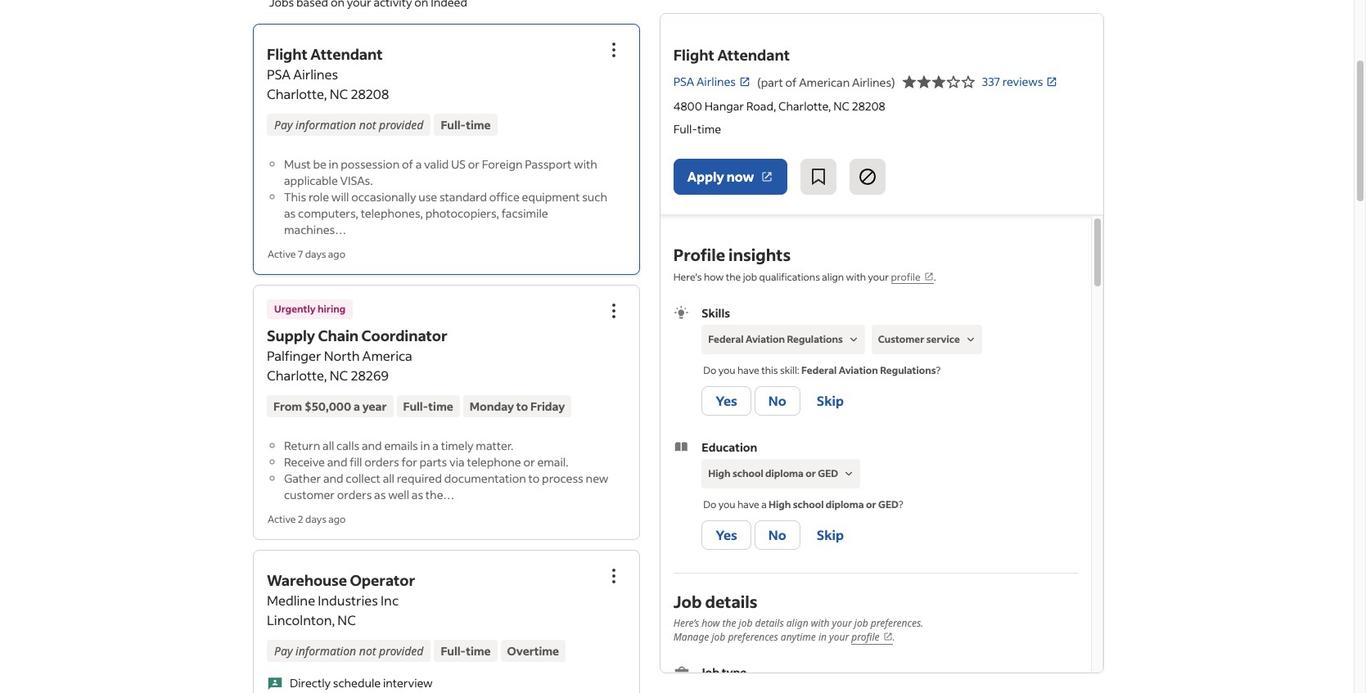 Task type: vqa. For each thing, say whether or not it's contained in the screenshot.
profile link
yes



Task type: describe. For each thing, give the bounding box(es) containing it.
yes for education
[[716, 526, 737, 544]]

collect
[[346, 471, 381, 486]]

calls
[[337, 438, 360, 454]]

or inside button
[[806, 467, 816, 480]]

apply
[[687, 168, 724, 185]]

1 vertical spatial ?
[[899, 499, 903, 511]]

lincolnton,
[[267, 612, 335, 629]]

manage job preferences anytime in your
[[674, 630, 852, 644]]

2 horizontal spatial in
[[819, 630, 827, 644]]

for
[[402, 454, 417, 470]]

monday
[[470, 399, 514, 414]]

from $50,000 a year
[[273, 399, 387, 414]]

1 horizontal spatial ?
[[936, 364, 941, 377]]

information for flight
[[296, 117, 356, 133]]

coordinator
[[361, 326, 448, 345]]

occasionally
[[351, 189, 416, 205]]

have for skills
[[738, 364, 760, 377]]

1 vertical spatial and
[[327, 454, 347, 470]]

$50,000
[[305, 399, 351, 414]]

28269
[[351, 367, 389, 384]]

year
[[363, 399, 387, 414]]

telephone
[[467, 454, 521, 470]]

apply now button
[[674, 159, 788, 195]]

how for here's how the job qualifications align with your
[[704, 271, 724, 283]]

the for qualifications
[[726, 271, 741, 283]]

customer service button
[[872, 325, 982, 354]]

a inside return all calls and emails in a timely matter. receive and fill orders for parts via telephone or email. gather and collect all required documentation to process new customer orders as well as the…
[[432, 438, 439, 454]]

flight for flight attendant psa airlines charlotte, nc 28208
[[267, 44, 308, 64]]

equipment
[[522, 189, 580, 205]]

job actions for flight attendant is collapsed image
[[604, 40, 624, 60]]

1 horizontal spatial airlines
[[697, 74, 736, 89]]

here's how the job qualifications align with your
[[674, 271, 891, 283]]

(part of american airlines)
[[757, 74, 895, 90]]

nc inside warehouse operator medline industries inc lincolnton, nc
[[338, 612, 356, 629]]

nc down (part of american airlines)
[[834, 98, 850, 114]]

2
[[298, 513, 303, 526]]

yes button for skills
[[702, 386, 751, 416]]

nc inside "flight attendant psa airlines charlotte, nc 28208"
[[330, 85, 348, 102]]

ago for receive and fill orders for parts via telephone or email.
[[328, 513, 346, 526]]

valid
[[424, 156, 449, 172]]

days for this role will occasionally use standard office equipment such as computers, telephones, photocopiers, facsimile machines…
[[305, 248, 326, 260]]

computers,
[[298, 205, 358, 221]]

skills
[[702, 305, 730, 321]]

1 vertical spatial diploma
[[826, 499, 864, 511]]

telephones,
[[361, 205, 423, 221]]

not for attendant
[[359, 117, 376, 133]]

this
[[761, 364, 778, 377]]

job down job details at bottom
[[739, 616, 753, 630]]

school inside high school diploma or ged button
[[733, 467, 764, 480]]

federal inside federal aviation regulations button
[[708, 333, 744, 345]]

337 reviews link
[[982, 74, 1058, 89]]

337 reviews
[[982, 74, 1043, 89]]

profile for profile insights
[[891, 271, 921, 283]]

1 horizontal spatial high
[[769, 499, 791, 511]]

pay information not provided for attendant
[[274, 117, 424, 133]]

skip button for education
[[804, 521, 857, 550]]

not for operator
[[359, 643, 376, 659]]

customer
[[878, 333, 925, 345]]

reviews
[[1003, 74, 1043, 89]]

2 vertical spatial and
[[323, 471, 343, 486]]

job actions for warehouse operator is collapsed image
[[604, 566, 624, 586]]

warehouse operator medline industries inc lincolnton, nc
[[267, 571, 415, 629]]

be
[[313, 156, 326, 172]]

supply chain coordinator
[[267, 326, 448, 345]]

overtime
[[507, 643, 559, 659]]

american
[[799, 74, 850, 90]]

education
[[702, 440, 757, 455]]

1 horizontal spatial of
[[785, 74, 797, 90]]

will
[[331, 189, 349, 205]]

full- for medline industries inc
[[441, 643, 466, 659]]

high school diploma or ged button
[[702, 459, 860, 489]]

ago for this role will occasionally use standard office equipment such as computers, telephones, photocopiers, facsimile machines…
[[328, 248, 345, 260]]

hiring
[[318, 303, 346, 315]]

your for here's how the job details align with your job preferences.
[[832, 616, 852, 630]]

align for details
[[787, 616, 809, 630]]

timely
[[441, 438, 474, 454]]

0 vertical spatial and
[[362, 438, 382, 454]]

interview
[[383, 675, 433, 691]]

urgently
[[274, 303, 316, 315]]

must
[[284, 156, 311, 172]]

337
[[982, 74, 1000, 89]]

applicable
[[284, 173, 338, 188]]

you for skills
[[719, 364, 736, 377]]

psa airlines link
[[674, 73, 751, 91]]

emails
[[384, 438, 418, 454]]

a inside must be in possession of a valid us or foreign passport with applicable visas. this role will occasionally use standard office equipment such as computers, telephones, photocopiers, facsimile machines…
[[416, 156, 422, 172]]

job actions for supply chain coordinator is collapsed image
[[604, 301, 624, 321]]

the for details
[[723, 616, 736, 630]]

0 vertical spatial details
[[705, 591, 758, 612]]

(part
[[757, 74, 783, 90]]

how for here's how the job details align with your job preferences.
[[702, 616, 720, 630]]

gather
[[284, 471, 321, 486]]

such
[[582, 189, 607, 205]]

full- down 4800
[[674, 121, 698, 137]]

return
[[284, 438, 320, 454]]

role
[[309, 189, 329, 205]]

profile insights
[[674, 244, 791, 265]]

full-time for palfinger north america
[[403, 399, 453, 414]]

machines…
[[284, 222, 346, 237]]

qualifications
[[759, 271, 820, 283]]

1 vertical spatial regulations
[[880, 364, 936, 377]]

job left preferences.
[[855, 616, 868, 630]]

job type
[[700, 665, 747, 681]]

warehouse operator button
[[267, 571, 415, 590]]

full-time down 4800
[[674, 121, 721, 137]]

1 horizontal spatial school
[[793, 499, 824, 511]]

flight attendant button
[[267, 44, 383, 64]]

type
[[722, 665, 747, 681]]

time for palfinger north america
[[428, 399, 453, 414]]

save this job image
[[809, 167, 829, 187]]

profile link for here's how the job details align with your job preferences.
[[852, 630, 893, 645]]

not interested image
[[858, 167, 878, 187]]

must be in possession of a valid us or foreign passport with applicable visas. this role will occasionally use standard office equipment such as computers, telephones, photocopiers, facsimile machines…
[[284, 156, 607, 237]]

facsimile
[[502, 205, 548, 221]]

no for skills
[[769, 392, 787, 409]]

time down the hangar at the top right of the page
[[698, 121, 721, 137]]

1 vertical spatial federal
[[801, 364, 837, 377]]

documentation
[[444, 471, 526, 486]]

parts
[[420, 454, 447, 470]]

apply now
[[687, 168, 754, 185]]

the…
[[426, 487, 455, 503]]

service
[[926, 333, 960, 345]]

1 horizontal spatial all
[[383, 471, 395, 486]]

pay for flight attendant
[[274, 117, 293, 133]]

job down 'insights'
[[743, 271, 757, 283]]

flight attendant
[[674, 45, 790, 65]]

photocopiers,
[[425, 205, 499, 221]]

days for receive and fill orders for parts via telephone or email.
[[305, 513, 327, 526]]

possession
[[341, 156, 400, 172]]

active for receive and fill orders for parts via telephone or email.
[[268, 513, 296, 526]]

to inside return all calls and emails in a timely matter. receive and fill orders for parts via telephone or email. gather and collect all required documentation to process new customer orders as well as the…
[[528, 471, 540, 486]]

federal aviation regulations button
[[702, 325, 865, 354]]

standard
[[440, 189, 487, 205]]

supply chain coordinator button
[[267, 326, 448, 345]]

you for education
[[719, 499, 736, 511]]

in inside must be in possession of a valid us or foreign passport with applicable visas. this role will occasionally use standard office equipment such as computers, telephones, photocopiers, facsimile machines…
[[329, 156, 338, 172]]

1 horizontal spatial psa
[[674, 74, 694, 89]]

attendant for flight attendant psa airlines charlotte, nc 28208
[[310, 44, 383, 64]]



Task type: locate. For each thing, give the bounding box(es) containing it.
of right (part
[[785, 74, 797, 90]]

1 vertical spatial with
[[846, 271, 866, 283]]

details up preferences
[[705, 591, 758, 612]]

active 2 days ago
[[268, 513, 346, 526]]

well
[[388, 487, 409, 503]]

0 vertical spatial no button
[[755, 386, 800, 416]]

0 vertical spatial with
[[574, 156, 597, 172]]

anytime
[[781, 630, 816, 644]]

as inside must be in possession of a valid us or foreign passport with applicable visas. this role will occasionally use standard office equipment such as computers, telephones, photocopiers, facsimile machines…
[[284, 205, 296, 221]]

manage
[[674, 630, 709, 644]]

no down this at the bottom of the page
[[769, 392, 787, 409]]

customer service
[[878, 333, 960, 345]]

federal
[[708, 333, 744, 345], [801, 364, 837, 377]]

1 vertical spatial the
[[723, 616, 736, 630]]

psa up 4800
[[674, 74, 694, 89]]

0 vertical spatial align
[[822, 271, 844, 283]]

0 vertical spatial days
[[305, 248, 326, 260]]

0 vertical spatial skip button
[[804, 386, 857, 416]]

charlotte, inside "flight attendant psa airlines charlotte, nc 28208"
[[267, 85, 327, 102]]

0 vertical spatial you
[[719, 364, 736, 377]]

time for psa airlines
[[466, 117, 491, 133]]

palfinger
[[267, 347, 321, 364]]

0 horizontal spatial profile
[[852, 630, 880, 644]]

align right qualifications
[[822, 271, 844, 283]]

missing qualification image for federal aviation regulations
[[846, 332, 861, 347]]

1 vertical spatial skip button
[[804, 521, 857, 550]]

to down the email.
[[528, 471, 540, 486]]

0 horizontal spatial high
[[708, 467, 731, 480]]

1 vertical spatial no
[[769, 526, 787, 544]]

yes button for education
[[702, 521, 751, 550]]

this
[[284, 189, 306, 205]]

2 pay from the top
[[274, 643, 293, 659]]

0 vertical spatial have
[[738, 364, 760, 377]]

1 vertical spatial skip
[[817, 526, 844, 544]]

2 no button from the top
[[755, 521, 800, 550]]

pay
[[274, 117, 293, 133], [274, 643, 293, 659]]

job for job details
[[674, 591, 702, 612]]

0 horizontal spatial flight
[[267, 44, 308, 64]]

your for here's how the job qualifications align with your
[[868, 271, 889, 283]]

align for qualifications
[[822, 271, 844, 283]]

full- right the year
[[403, 399, 428, 414]]

yes up "education"
[[716, 392, 737, 409]]

28208 down flight attendant button at the left of page
[[351, 85, 389, 102]]

1 vertical spatial aviation
[[839, 364, 878, 377]]

skill:
[[780, 364, 800, 377]]

1 you from the top
[[719, 364, 736, 377]]

full-time up 'emails'
[[403, 399, 453, 414]]

1 horizontal spatial attendant
[[717, 45, 790, 65]]

information up be
[[296, 117, 356, 133]]

do
[[703, 364, 717, 377], [703, 499, 717, 511]]

charlotte, inside palfinger north america charlotte, nc 28269
[[267, 367, 327, 384]]

active for this role will occasionally use standard office equipment such as computers, telephones, photocopiers, facsimile machines…
[[268, 248, 296, 260]]

0 vertical spatial information
[[296, 117, 356, 133]]

missing qualification image for customer service
[[963, 332, 978, 347]]

2 skip from the top
[[817, 526, 844, 544]]

profile for here's how the job details align with your job preferences.
[[852, 630, 880, 644]]

1 horizontal spatial as
[[374, 487, 386, 503]]

high school diploma or ged
[[708, 467, 838, 480]]

profile link for profile insights
[[891, 271, 934, 284]]

schedule
[[333, 675, 381, 691]]

missing qualification image up do you have this skill: federal aviation regulations ? at the right
[[846, 332, 861, 347]]

use
[[418, 189, 437, 205]]

not up possession
[[359, 117, 376, 133]]

2 not from the top
[[359, 643, 376, 659]]

all left calls
[[323, 438, 334, 454]]

fill
[[350, 454, 362, 470]]

0 horizontal spatial in
[[329, 156, 338, 172]]

information up 'directly'
[[296, 643, 356, 659]]

full- for psa airlines
[[441, 117, 466, 133]]

information for warehouse
[[296, 643, 356, 659]]

time for medline industries inc
[[466, 643, 491, 659]]

do down skills at top right
[[703, 364, 717, 377]]

psa down flight attendant button at the left of page
[[267, 65, 291, 83]]

flight
[[267, 44, 308, 64], [674, 45, 714, 65]]

high down high school diploma or ged button
[[769, 499, 791, 511]]

1 vertical spatial orders
[[337, 487, 372, 503]]

1 vertical spatial all
[[383, 471, 395, 486]]

missing qualification image right service
[[963, 332, 978, 347]]

1 no from the top
[[769, 392, 787, 409]]

medline
[[267, 592, 315, 609]]

0 vertical spatial the
[[726, 271, 741, 283]]

profile
[[674, 244, 725, 265]]

airlines
[[293, 65, 338, 83], [697, 74, 736, 89]]

with
[[574, 156, 597, 172], [846, 271, 866, 283], [811, 616, 830, 630]]

have left this at the bottom of the page
[[738, 364, 760, 377]]

0 vertical spatial to
[[516, 399, 528, 414]]

0 vertical spatial not
[[359, 117, 376, 133]]

1 no button from the top
[[755, 386, 800, 416]]

school down "education"
[[733, 467, 764, 480]]

diploma inside button
[[766, 467, 804, 480]]

2 horizontal spatial with
[[846, 271, 866, 283]]

in inside return all calls and emails in a timely matter. receive and fill orders for parts via telephone or email. gather and collect all required documentation to process new customer orders as well as the…
[[420, 438, 430, 454]]

of inside must be in possession of a valid us or foreign passport with applicable visas. this role will occasionally use standard office equipment such as computers, telephones, photocopiers, facsimile machines…
[[402, 156, 413, 172]]

have
[[738, 364, 760, 377], [738, 499, 760, 511]]

pay information not provided for operator
[[274, 643, 424, 659]]

1 yes from the top
[[716, 392, 737, 409]]

here's down job details at bottom
[[674, 616, 699, 630]]

nc down industries on the bottom
[[338, 612, 356, 629]]

all up well
[[383, 471, 395, 486]]

orders up collect in the bottom of the page
[[364, 454, 399, 470]]

job up manage
[[674, 591, 702, 612]]

email.
[[537, 454, 568, 470]]

1 vertical spatial ago
[[328, 513, 346, 526]]

federal right skill:
[[801, 364, 837, 377]]

1 have from the top
[[738, 364, 760, 377]]

visas.
[[340, 173, 373, 188]]

3 out of 5 stars image
[[902, 72, 976, 92]]

with up such
[[574, 156, 597, 172]]

0 vertical spatial no
[[769, 392, 787, 409]]

profile up customer
[[891, 271, 921, 283]]

align right preferences
[[787, 616, 809, 630]]

have for education
[[738, 499, 760, 511]]

aviation down customer
[[839, 364, 878, 377]]

airlines)
[[852, 74, 895, 90]]

1 here's from the top
[[674, 271, 702, 283]]

psa airlines
[[674, 74, 736, 89]]

skip
[[817, 392, 844, 409], [817, 526, 844, 544]]

charlotte,
[[267, 85, 327, 102], [779, 98, 831, 114], [267, 367, 327, 384]]

passport
[[525, 156, 572, 172]]

how down the 'profile'
[[704, 271, 724, 283]]

0 horizontal spatial airlines
[[293, 65, 338, 83]]

1 horizontal spatial 28208
[[852, 98, 886, 114]]

1 information from the top
[[296, 117, 356, 133]]

1 horizontal spatial flight
[[674, 45, 714, 65]]

with right preferences
[[811, 616, 830, 630]]

friday
[[530, 399, 565, 414]]

aviation up this at the bottom of the page
[[746, 333, 785, 345]]

0 vertical spatial orders
[[364, 454, 399, 470]]

0 vertical spatial do
[[703, 364, 717, 377]]

. for profile insights
[[934, 271, 936, 283]]

charlotte, for palfinger north america charlotte, nc 28269
[[267, 367, 327, 384]]

job details
[[674, 591, 758, 612]]

.
[[934, 271, 936, 283], [893, 630, 895, 644]]

2 have from the top
[[738, 499, 760, 511]]

skip for skills
[[817, 392, 844, 409]]

no button for education
[[755, 521, 800, 550]]

28208 inside "flight attendant psa airlines charlotte, nc 28208"
[[351, 85, 389, 102]]

with inside must be in possession of a valid us or foreign passport with applicable visas. this role will occasionally use standard office equipment such as computers, telephones, photocopiers, facsimile machines…
[[574, 156, 597, 172]]

full-time left overtime
[[441, 643, 491, 659]]

1 horizontal spatial with
[[811, 616, 830, 630]]

a left valid
[[416, 156, 422, 172]]

receive
[[284, 454, 325, 470]]

yes button up "education"
[[702, 386, 751, 416]]

ago
[[328, 248, 345, 260], [328, 513, 346, 526]]

0 vertical spatial aviation
[[746, 333, 785, 345]]

0 horizontal spatial federal
[[708, 333, 744, 345]]

1 pay information not provided from the top
[[274, 117, 424, 133]]

to
[[516, 399, 528, 414], [528, 471, 540, 486]]

2 yes from the top
[[716, 526, 737, 544]]

information
[[296, 117, 356, 133], [296, 643, 356, 659]]

1 horizontal spatial regulations
[[880, 364, 936, 377]]

no for education
[[769, 526, 787, 544]]

1 vertical spatial yes button
[[702, 521, 751, 550]]

do for skills
[[703, 364, 717, 377]]

no down 'do you have a high school diploma or ged ?'
[[769, 526, 787, 544]]

provided up possession
[[379, 117, 424, 133]]

1 skip from the top
[[817, 392, 844, 409]]

1 yes button from the top
[[702, 386, 751, 416]]

0 horizontal spatial psa
[[267, 65, 291, 83]]

do for education
[[703, 499, 717, 511]]

1 horizontal spatial aviation
[[839, 364, 878, 377]]

ago right 2
[[328, 513, 346, 526]]

process
[[542, 471, 584, 486]]

flight for flight attendant
[[674, 45, 714, 65]]

road,
[[746, 98, 776, 114]]

job right manage
[[712, 630, 726, 644]]

1 vertical spatial have
[[738, 499, 760, 511]]

0 vertical spatial of
[[785, 74, 797, 90]]

0 vertical spatial job
[[674, 591, 702, 612]]

time up foreign
[[466, 117, 491, 133]]

hangar
[[705, 98, 744, 114]]

active left 7
[[268, 248, 296, 260]]

in
[[329, 156, 338, 172], [420, 438, 430, 454], [819, 630, 827, 644]]

as down this
[[284, 205, 296, 221]]

2 active from the top
[[268, 513, 296, 526]]

0 vertical spatial how
[[704, 271, 724, 283]]

attendant inside "flight attendant psa airlines charlotte, nc 28208"
[[310, 44, 383, 64]]

missing qualification image for high school diploma or ged
[[842, 467, 856, 481]]

now
[[727, 168, 754, 185]]

skip button down do you have this skill: federal aviation regulations ? at the right
[[804, 386, 857, 416]]

ged inside button
[[818, 467, 838, 480]]

0 horizontal spatial ged
[[818, 467, 838, 480]]

charlotte, down palfinger
[[267, 367, 327, 384]]

customer
[[284, 487, 335, 503]]

yes
[[716, 392, 737, 409], [716, 526, 737, 544]]

federal down skills at top right
[[708, 333, 744, 345]]

1 horizontal spatial align
[[822, 271, 844, 283]]

supply
[[267, 326, 315, 345]]

monday to friday
[[470, 399, 565, 414]]

. for here's how the job details align with your job preferences.
[[893, 630, 895, 644]]

and up customer
[[323, 471, 343, 486]]

missing qualification image inside federal aviation regulations button
[[846, 332, 861, 347]]

provided for attendant
[[379, 117, 424, 133]]

attendant for flight attendant
[[717, 45, 790, 65]]

or inside must be in possession of a valid us or foreign passport with applicable visas. this role will occasionally use standard office equipment such as computers, telephones, photocopiers, facsimile machines…
[[468, 156, 480, 172]]

full- for palfinger north america
[[403, 399, 428, 414]]

2 yes button from the top
[[702, 521, 751, 550]]

0 horizontal spatial .
[[893, 630, 895, 644]]

1 vertical spatial .
[[893, 630, 895, 644]]

profile
[[891, 271, 921, 283], [852, 630, 880, 644]]

1 horizontal spatial profile
[[891, 271, 921, 283]]

diploma up 'do you have a high school diploma or ged ?'
[[766, 467, 804, 480]]

1 vertical spatial in
[[420, 438, 430, 454]]

school down high school diploma or ged button
[[793, 499, 824, 511]]

1 vertical spatial ged
[[878, 499, 899, 511]]

yes up job details at bottom
[[716, 526, 737, 544]]

psa inside "flight attendant psa airlines charlotte, nc 28208"
[[267, 65, 291, 83]]

0 horizontal spatial regulations
[[787, 333, 843, 345]]

warehouse
[[267, 571, 347, 590]]

directly
[[290, 675, 331, 691]]

full- up "us"
[[441, 117, 466, 133]]

1 vertical spatial pay
[[274, 643, 293, 659]]

0 horizontal spatial ?
[[899, 499, 903, 511]]

you down 'high school diploma or ged'
[[719, 499, 736, 511]]

no button for skills
[[755, 386, 800, 416]]

not up the directly schedule interview
[[359, 643, 376, 659]]

flight inside "flight attendant psa airlines charlotte, nc 28208"
[[267, 44, 308, 64]]

of
[[785, 74, 797, 90], [402, 156, 413, 172]]

with for here's how the job qualifications align with your
[[846, 271, 866, 283]]

full- left overtime
[[441, 643, 466, 659]]

ged
[[818, 467, 838, 480], [878, 499, 899, 511]]

a down 'high school diploma or ged'
[[761, 499, 767, 511]]

do you have this skill: federal aviation regulations ?
[[703, 364, 941, 377]]

1 provided from the top
[[379, 117, 424, 133]]

1 horizontal spatial federal
[[801, 364, 837, 377]]

airlines inside "flight attendant psa airlines charlotte, nc 28208"
[[293, 65, 338, 83]]

0 horizontal spatial aviation
[[746, 333, 785, 345]]

1 vertical spatial how
[[702, 616, 720, 630]]

us
[[451, 156, 466, 172]]

nc down north
[[330, 367, 348, 384]]

yes button up job details at bottom
[[702, 521, 751, 550]]

here's down the 'profile'
[[674, 271, 702, 283]]

america
[[362, 347, 412, 364]]

0 horizontal spatial school
[[733, 467, 764, 480]]

full-time for psa airlines
[[441, 117, 491, 133]]

2 provided from the top
[[379, 643, 424, 659]]

1 horizontal spatial in
[[420, 438, 430, 454]]

directly schedule interview
[[290, 675, 433, 691]]

ago down machines…
[[328, 248, 345, 260]]

2 vertical spatial in
[[819, 630, 827, 644]]

2 vertical spatial with
[[811, 616, 830, 630]]

1 vertical spatial pay information not provided
[[274, 643, 424, 659]]

high down "education"
[[708, 467, 731, 480]]

urgently hiring
[[274, 303, 346, 315]]

provided for operator
[[379, 643, 424, 659]]

active left 2
[[268, 513, 296, 526]]

to left "friday"
[[516, 399, 528, 414]]

with for here's how the job details align with your job preferences.
[[811, 616, 830, 630]]

1 vertical spatial no button
[[755, 521, 800, 550]]

0 vertical spatial high
[[708, 467, 731, 480]]

pay information not provided up possession
[[274, 117, 424, 133]]

0 vertical spatial pay information not provided
[[274, 117, 424, 133]]

pay down lincolnton,
[[274, 643, 293, 659]]

as left well
[[374, 487, 386, 503]]

profile link up customer service
[[891, 271, 934, 284]]

0 vertical spatial ?
[[936, 364, 941, 377]]

2 horizontal spatial as
[[412, 487, 423, 503]]

0 vertical spatial provided
[[379, 117, 424, 133]]

0 vertical spatial here's
[[674, 271, 702, 283]]

0 vertical spatial ago
[[328, 248, 345, 260]]

0 vertical spatial .
[[934, 271, 936, 283]]

2 do from the top
[[703, 499, 717, 511]]

1 vertical spatial to
[[528, 471, 540, 486]]

skip for education
[[817, 526, 844, 544]]

or inside return all calls and emails in a timely matter. receive and fill orders for parts via telephone or email. gather and collect all required documentation to process new customer orders as well as the…
[[524, 454, 535, 470]]

0 vertical spatial all
[[323, 438, 334, 454]]

nc down flight attendant button at the left of page
[[330, 85, 348, 102]]

here's for here's how the job qualifications align with your
[[674, 271, 702, 283]]

1 vertical spatial of
[[402, 156, 413, 172]]

2 skip button from the top
[[804, 521, 857, 550]]

with right qualifications
[[846, 271, 866, 283]]

foreign
[[482, 156, 523, 172]]

how down job details at bottom
[[702, 616, 720, 630]]

all
[[323, 438, 334, 454], [383, 471, 395, 486]]

1 not from the top
[[359, 117, 376, 133]]

high inside button
[[708, 467, 731, 480]]

0 horizontal spatial all
[[323, 438, 334, 454]]

missing qualification image up 'do you have a high school diploma or ged ?'
[[842, 467, 856, 481]]

skip button down 'do you have a high school diploma or ged ?'
[[804, 521, 857, 550]]

high
[[708, 467, 731, 480], [769, 499, 791, 511]]

charlotte, down flight attendant button at the left of page
[[267, 85, 327, 102]]

1 vertical spatial align
[[787, 616, 809, 630]]

pay up must
[[274, 117, 293, 133]]

diploma down high school diploma or ged button
[[826, 499, 864, 511]]

1 vertical spatial details
[[755, 616, 784, 630]]

yes for skills
[[716, 392, 737, 409]]

1 vertical spatial information
[[296, 643, 356, 659]]

skip button for skills
[[804, 386, 857, 416]]

details
[[705, 591, 758, 612], [755, 616, 784, 630]]

days right 2
[[305, 513, 327, 526]]

charlotte, for 4800 hangar road, charlotte, nc 28208
[[779, 98, 831, 114]]

1 horizontal spatial ged
[[878, 499, 899, 511]]

0 vertical spatial ged
[[818, 467, 838, 480]]

1 vertical spatial days
[[305, 513, 327, 526]]

the down profile insights
[[726, 271, 741, 283]]

of left valid
[[402, 156, 413, 172]]

2 information from the top
[[296, 643, 356, 659]]

missing qualification image
[[846, 332, 861, 347], [963, 332, 978, 347], [842, 467, 856, 481]]

7
[[298, 248, 303, 260]]

how
[[704, 271, 724, 283], [702, 616, 720, 630]]

regulations down customer
[[880, 364, 936, 377]]

a left the year
[[354, 399, 360, 414]]

0 horizontal spatial diploma
[[766, 467, 804, 480]]

have down 'high school diploma or ged'
[[738, 499, 760, 511]]

0 vertical spatial school
[[733, 467, 764, 480]]

missing qualification image inside high school diploma or ged button
[[842, 467, 856, 481]]

flight attendant psa airlines charlotte, nc 28208
[[267, 44, 389, 102]]

0 horizontal spatial align
[[787, 616, 809, 630]]

pay for warehouse operator
[[274, 643, 293, 659]]

airlines down flight attendant button at the left of page
[[293, 65, 338, 83]]

2 no from the top
[[769, 526, 787, 544]]

28208 down 'airlines)'
[[852, 98, 886, 114]]

federal aviation regulations
[[708, 333, 843, 345]]

1 vertical spatial high
[[769, 499, 791, 511]]

aviation inside button
[[746, 333, 785, 345]]

new
[[586, 471, 608, 486]]

missing qualification image inside customer service button
[[963, 332, 978, 347]]

airlines up the hangar at the top right of the page
[[697, 74, 736, 89]]

full-time for medline industries inc
[[441, 643, 491, 659]]

full-time up "us"
[[441, 117, 491, 133]]

details down job details at bottom
[[755, 616, 784, 630]]

nc inside palfinger north america charlotte, nc 28269
[[330, 367, 348, 384]]

1 vertical spatial provided
[[379, 643, 424, 659]]

diploma
[[766, 467, 804, 480], [826, 499, 864, 511]]

operator
[[350, 571, 415, 590]]

0 vertical spatial profile link
[[891, 271, 934, 284]]

0 horizontal spatial as
[[284, 205, 296, 221]]

no button down this at the bottom of the page
[[755, 386, 800, 416]]

2 pay information not provided from the top
[[274, 643, 424, 659]]

charlotte, down american
[[779, 98, 831, 114]]

as down required
[[412, 487, 423, 503]]

attendant
[[310, 44, 383, 64], [717, 45, 790, 65]]

1 vertical spatial yes
[[716, 526, 737, 544]]

chain
[[318, 326, 359, 345]]

the down job details at bottom
[[723, 616, 736, 630]]

1 skip button from the top
[[804, 386, 857, 416]]

regulations inside button
[[787, 333, 843, 345]]

1 vertical spatial not
[[359, 643, 376, 659]]

required
[[397, 471, 442, 486]]

job for job type
[[700, 665, 720, 681]]

1 do from the top
[[703, 364, 717, 377]]

1 active from the top
[[268, 248, 296, 260]]

0 horizontal spatial of
[[402, 156, 413, 172]]

here's
[[674, 271, 702, 283], [674, 616, 699, 630]]

align
[[822, 271, 844, 283], [787, 616, 809, 630]]

yes button
[[702, 386, 751, 416], [702, 521, 751, 550]]

from
[[273, 399, 302, 414]]

1 horizontal spatial diploma
[[826, 499, 864, 511]]

do down "education"
[[703, 499, 717, 511]]

1 pay from the top
[[274, 117, 293, 133]]

2 here's from the top
[[674, 616, 699, 630]]

as
[[284, 205, 296, 221], [374, 487, 386, 503], [412, 487, 423, 503]]

2 you from the top
[[719, 499, 736, 511]]

no button down 'do you have a high school diploma or ged ?'
[[755, 521, 800, 550]]

here's for here's how the job details align with your job preferences.
[[674, 616, 699, 630]]

and left fill
[[327, 454, 347, 470]]

provided up interview
[[379, 643, 424, 659]]

regulations
[[787, 333, 843, 345], [880, 364, 936, 377]]



